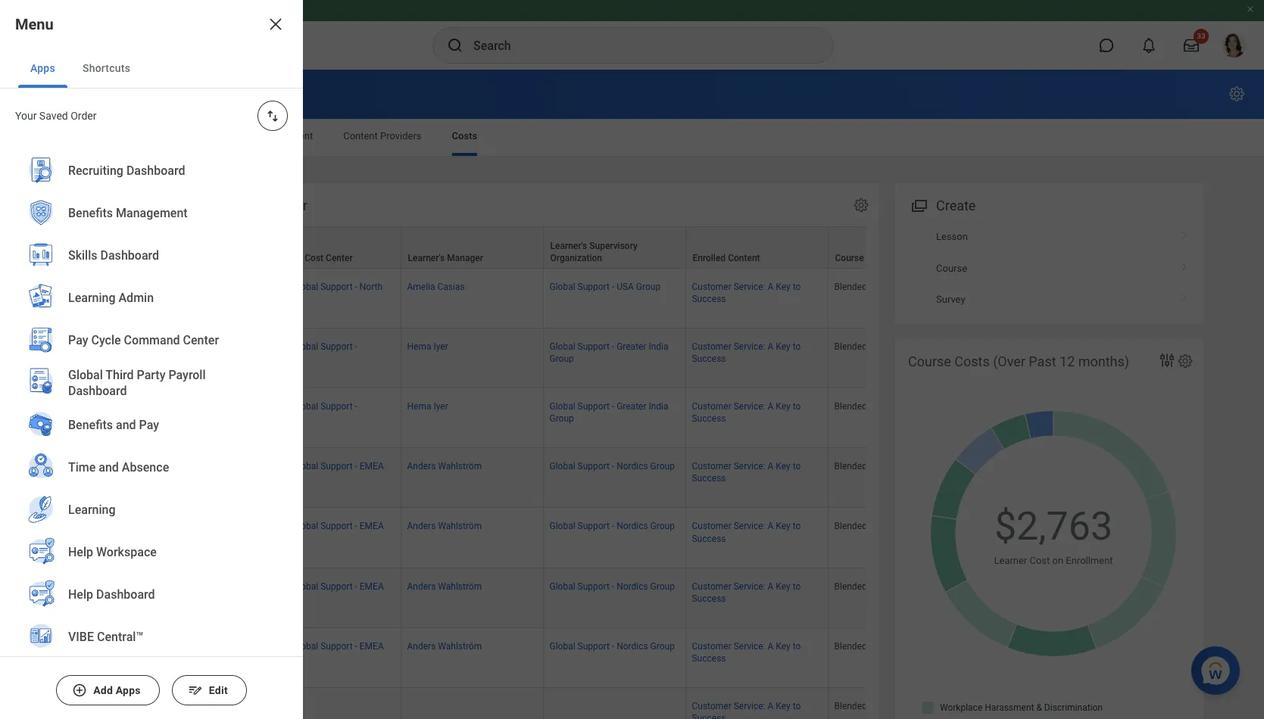 Task type: vqa. For each thing, say whether or not it's contained in the screenshot.
Cards
no



Task type: locate. For each thing, give the bounding box(es) containing it.
8 blended course from the top
[[834, 701, 898, 712]]

anders wahlström
[[407, 462, 482, 472], [407, 521, 482, 532], [407, 581, 482, 592], [407, 641, 482, 652]]

tab list inside '$2,763' main content
[[15, 120, 1249, 156]]

4 global support - nordics group from the top
[[549, 641, 675, 652]]

blended course element
[[834, 279, 898, 292], [834, 339, 898, 352], [834, 399, 898, 412], [834, 458, 898, 472], [834, 518, 898, 532], [834, 578, 898, 592], [834, 638, 898, 652], [834, 698, 898, 712]]

2 33300 global support - emea from the top
[[265, 521, 384, 532]]

notifications large image
[[1141, 38, 1157, 53]]

6 row from the top
[[44, 509, 1098, 568]]

7 a from the top
[[768, 641, 774, 652]]

course inside course costs (over past 12 months) 'element'
[[908, 354, 951, 370]]

north
[[360, 282, 383, 292]]

33200
[[265, 342, 290, 352], [265, 402, 290, 412]]

anders wahlström for annika nilsson
[[407, 462, 482, 472]]

profile logan mcneil element
[[1213, 29, 1255, 62]]

enrollment inside $2,763 learner cost on enrollment
[[1066, 555, 1113, 566]]

employee
[[147, 198, 207, 214]]

chevron right image
[[1175, 226, 1194, 241], [1175, 257, 1194, 272]]

customer service: a key to success link for anish majoo
[[692, 339, 801, 365]]

33300 right demo_m099.png icon
[[265, 641, 290, 652]]

customer service: a key to success link for marcus severino
[[692, 279, 801, 305]]

3 global support - nordics group link from the top
[[549, 578, 675, 592]]

nordics
[[617, 462, 648, 472], [617, 521, 648, 532], [617, 581, 648, 592], [617, 641, 648, 652]]

and
[[210, 198, 233, 214], [116, 418, 136, 433], [99, 461, 119, 475]]

33200 global support - asia/pac link
[[265, 339, 357, 365], [265, 399, 357, 424]]

1 nordics from the top
[[617, 462, 648, 472]]

enrollment up severino
[[89, 253, 133, 264]]

search image
[[446, 36, 464, 55]]

8 blended from the top
[[834, 701, 867, 712]]

amelia casias
[[407, 282, 465, 292]]

costs inside 'element'
[[955, 354, 990, 370]]

12
[[1060, 354, 1075, 370]]

apps up (terminated)
[[116, 685, 141, 697]]

(over
[[993, 354, 1025, 370]]

learner inside popup button
[[135, 253, 166, 264]]

to
[[793, 282, 801, 292], [793, 342, 801, 352], [793, 402, 801, 412], [793, 462, 801, 472], [793, 521, 801, 532], [793, 581, 801, 592], [793, 641, 801, 652], [793, 701, 801, 712]]

dashboard down benefits management
[[100, 249, 159, 263]]

4 wahlström from the top
[[438, 641, 482, 652]]

global inside global third party payroll dashboard
[[68, 368, 103, 382]]

edit button
[[172, 676, 247, 706]]

magnus hansen
[[51, 641, 117, 652]]

text edit image
[[188, 683, 203, 698]]

8 row from the top
[[44, 628, 1098, 688]]

pay left cycle
[[68, 333, 88, 348]]

course for row containing annika nilsson
[[869, 462, 898, 472]]

and up time and absence
[[116, 418, 136, 433]]

customer service: a key to success link for annika nilsson
[[692, 458, 801, 484]]

0 vertical spatial apps
[[30, 62, 55, 74]]

learner's cost center
[[265, 253, 353, 264]]

supervisory
[[589, 241, 638, 252]]

2 blended course from the top
[[834, 342, 898, 352]]

blended for marcus severino
[[834, 282, 867, 292]]

global support - nordics group link for magnus hansen
[[549, 638, 675, 652]]

8 success from the top
[[692, 713, 726, 720]]

and right employee
[[210, 198, 233, 214]]

3 global support - nordics group from the top
[[549, 581, 675, 592]]

anders wahlström link for hansen
[[407, 638, 482, 652]]

nordics for magnus hansen
[[617, 641, 648, 652]]

0 vertical spatial iyer
[[434, 342, 448, 352]]

7 success from the top
[[692, 653, 726, 664]]

demo_m278.png image
[[192, 281, 227, 316]]

0 vertical spatial global support - greater india group link
[[549, 339, 668, 365]]

0 vertical spatial content
[[343, 130, 378, 142]]

dashboard inside recruiting dashboard link
[[126, 164, 185, 178]]

benefits up learning enrollment learner popup button
[[68, 206, 113, 221]]

3 service: from the top
[[734, 402, 765, 412]]

iyer
[[434, 342, 448, 352], [434, 402, 448, 412]]

1 vertical spatial and
[[116, 418, 136, 433]]

33300 global support - emea link for annika nilsson global support - nordics group link
[[265, 458, 384, 472]]

33300 global support - emea
[[265, 462, 384, 472], [265, 521, 384, 532], [265, 581, 384, 592], [265, 641, 384, 652]]

7 blended from the top
[[834, 641, 867, 652]]

6 blended from the top
[[834, 581, 867, 592]]

1 vertical spatial content
[[728, 253, 760, 264]]

banner
[[0, 0, 1264, 70]]

1 vertical spatial costs
[[955, 354, 990, 370]]

global
[[292, 282, 318, 292], [549, 282, 575, 292], [292, 342, 318, 352], [549, 342, 575, 352], [68, 368, 103, 382], [292, 402, 318, 412], [549, 402, 575, 412], [292, 462, 318, 472], [549, 462, 575, 472], [292, 521, 318, 532], [549, 521, 575, 532], [292, 581, 318, 592], [549, 581, 575, 592], [292, 641, 318, 652], [549, 641, 575, 652]]

1 vertical spatial admin
[[118, 291, 154, 305]]

severino
[[83, 282, 118, 292]]

33200 global support - asia/pac
[[265, 342, 357, 365], [265, 402, 357, 424]]

2 33200 global support - asia/pac from the top
[[265, 402, 357, 424]]

lars gundersen link
[[51, 518, 114, 532]]

learner's inside learner's supervisory organization
[[550, 241, 587, 252]]

1 customer from the top
[[692, 282, 731, 292]]

1 vertical spatial hema iyer link
[[407, 399, 448, 412]]

0 vertical spatial admin
[[106, 83, 160, 105]]

4 blended from the top
[[834, 462, 867, 472]]

global support - nordics group for nilsson
[[549, 462, 675, 472]]

2 key from the top
[[776, 342, 790, 352]]

anders wahlström for oona mäkinen
[[407, 581, 482, 592]]

0 vertical spatial hema iyer
[[407, 342, 448, 352]]

2 vertical spatial and
[[99, 461, 119, 475]]

1 horizontal spatial learner
[[994, 555, 1027, 566]]

2 hema iyer from the top
[[407, 402, 448, 412]]

hema iyer
[[407, 342, 448, 352], [407, 402, 448, 412]]

0 vertical spatial benefits
[[68, 206, 113, 221]]

a for annika nilsson
[[768, 462, 774, 472]]

payroll
[[168, 368, 206, 382]]

0 vertical spatial learner
[[135, 253, 166, 264]]

9 row from the top
[[44, 688, 1098, 720]]

2 blended from the top
[[834, 342, 867, 352]]

8 to from the top
[[793, 701, 801, 712]]

close environment banner image
[[1246, 5, 1255, 14]]

ajay mokashi link
[[51, 399, 105, 412]]

1 vertical spatial iyer
[[434, 402, 448, 412]]

blended for anish majoo
[[834, 342, 867, 352]]

anish majoo link
[[51, 339, 101, 352]]

dashboard
[[126, 164, 185, 178], [100, 249, 159, 263], [68, 384, 127, 398], [96, 588, 155, 602]]

learner's up organization
[[550, 241, 587, 252]]

dashboard up mokashi
[[68, 384, 127, 398]]

vibe central™
[[68, 630, 143, 645]]

customer for magnus hansen
[[692, 641, 731, 652]]

1 benefits from the top
[[68, 206, 113, 221]]

blended for magnus hansen
[[834, 641, 867, 652]]

-
[[355, 282, 357, 292], [612, 282, 614, 292], [355, 342, 357, 352], [612, 342, 614, 352], [355, 402, 357, 412], [612, 402, 614, 412], [355, 462, 357, 472], [612, 462, 614, 472], [355, 521, 357, 532], [612, 521, 614, 532], [355, 581, 357, 592], [612, 581, 614, 592], [355, 641, 357, 652], [612, 641, 614, 652]]

center inside popup button
[[326, 253, 353, 264]]

configure this page image
[[1228, 85, 1246, 103]]

key for marcus severino
[[776, 282, 790, 292]]

row containing anish majoo
[[44, 329, 1098, 389]]

4 customer service: a key to success link from the top
[[692, 458, 801, 484]]

learner's supervisory organization
[[550, 241, 638, 264]]

wahlström for mäkinen
[[438, 581, 482, 592]]

your saved order
[[15, 110, 97, 122]]

cost right employee
[[236, 198, 264, 214]]

1 vertical spatial global support - greater india group link
[[549, 399, 668, 424]]

33200 down america
[[265, 342, 290, 352]]

workspace
[[96, 546, 157, 560]]

anders for oona mäkinen
[[407, 581, 436, 592]]

1 hema iyer from the top
[[407, 342, 448, 352]]

apps
[[30, 62, 55, 74], [116, 685, 141, 697]]

a for anish majoo
[[768, 342, 774, 352]]

column header
[[186, 227, 259, 269]]

1 iyer from the top
[[434, 342, 448, 352]]

customer service: a key to success for anish majoo
[[692, 342, 801, 365]]

help workspace link
[[18, 532, 285, 576]]

course for row containing magnus hansen
[[869, 641, 898, 652]]

3 blended course from the top
[[834, 402, 898, 412]]

chevron right image for course
[[1175, 257, 1194, 272]]

3 anders wahlström from the top
[[407, 581, 482, 592]]

0 horizontal spatial enrollment
[[89, 253, 133, 264]]

1 vertical spatial pay
[[139, 418, 159, 433]]

5 row from the top
[[44, 449, 1098, 509]]

group inside 'link'
[[636, 282, 661, 292]]

learner left on
[[994, 555, 1027, 566]]

7 key from the top
[[776, 641, 790, 652]]

1 horizontal spatial learner's
[[408, 253, 445, 264]]

key for magnus hansen
[[776, 641, 790, 652]]

benefits down mokashi
[[68, 418, 113, 433]]

pay up absence
[[139, 418, 159, 433]]

1 india from the top
[[649, 342, 668, 352]]

1 horizontal spatial content
[[728, 253, 760, 264]]

blended for annika nilsson
[[834, 462, 867, 472]]

list inside '$2,763' main content
[[894, 221, 1203, 315]]

0 vertical spatial center
[[267, 198, 307, 214]]

3 a from the top
[[768, 402, 774, 412]]

admin down "shortcuts"
[[106, 83, 160, 105]]

enrolled
[[693, 253, 726, 264]]

1 vertical spatial center
[[326, 253, 353, 264]]

cost inside $2,763 learner cost on enrollment
[[1030, 555, 1050, 566]]

to for anish majoo
[[793, 342, 801, 352]]

help
[[68, 546, 93, 560], [68, 588, 93, 602]]

menu group image
[[908, 195, 929, 215]]

2 hema iyer link from the top
[[407, 399, 448, 412]]

learning up 'gundersen'
[[68, 503, 115, 518]]

customer service: a key to success link for oona mäkinen
[[692, 578, 801, 604]]

admin
[[106, 83, 160, 105], [118, 291, 154, 305]]

1 key from the top
[[776, 282, 790, 292]]

add apps button
[[56, 676, 160, 706]]

demo_f266.png image
[[192, 581, 227, 615]]

1 wahlström from the top
[[438, 462, 482, 472]]

0 horizontal spatial pay
[[68, 333, 88, 348]]

service: for marcus severino
[[734, 282, 765, 292]]

center inside "global navigation" dialog
[[183, 333, 219, 348]]

4 global support - nordics group link from the top
[[549, 638, 675, 652]]

2 to from the top
[[793, 342, 801, 352]]

0 vertical spatial chevron right image
[[1175, 226, 1194, 241]]

global support - greater india group
[[549, 342, 668, 365], [549, 402, 668, 424]]

1 service: from the top
[[734, 282, 765, 292]]

learner's inside popup button
[[265, 253, 302, 264]]

content right enrolled
[[728, 253, 760, 264]]

service: for annika nilsson
[[734, 462, 765, 472]]

6 success from the top
[[692, 593, 726, 604]]

1 vertical spatial asia/pac
[[265, 414, 302, 424]]

2 a from the top
[[768, 342, 774, 352]]

1 anders wahlström link from the top
[[407, 458, 482, 472]]

2 vertical spatial center
[[183, 333, 219, 348]]

learner's up the "amelia casias" link
[[408, 253, 445, 264]]

enrollment
[[89, 253, 133, 264], [1066, 555, 1113, 566]]

learning admin up order
[[30, 83, 160, 105]]

2 global support - greater india group from the top
[[549, 402, 668, 424]]

customer for marcus severino
[[692, 282, 731, 292]]

global support - nordics group link for oona mäkinen
[[549, 578, 675, 592]]

admin inside '$2,763' main content
[[106, 83, 160, 105]]

1 vertical spatial help
[[68, 588, 93, 602]]

0 vertical spatial enrollment
[[89, 253, 133, 264]]

3 to from the top
[[793, 402, 801, 412]]

course inside course link
[[936, 262, 967, 274]]

and right time
[[99, 461, 119, 475]]

tab list containing apps
[[0, 48, 303, 89]]

learner's up 33100
[[265, 253, 302, 264]]

mäkinen
[[74, 581, 109, 592]]

success for anish majoo
[[692, 354, 726, 365]]

column header inside cost per course, employee and cost center element
[[186, 227, 259, 269]]

learning link
[[18, 489, 285, 533]]

dashboard for skills
[[100, 249, 159, 263]]

customer service: a key to success for magnus hansen
[[692, 641, 801, 664]]

1 to from the top
[[793, 282, 801, 292]]

1 horizontal spatial costs
[[955, 354, 990, 370]]

global inside 33100 global support - north america
[[292, 282, 318, 292]]

0 horizontal spatial learner
[[135, 253, 166, 264]]

8 customer service: a key to success from the top
[[692, 701, 801, 720]]

0 vertical spatial tab list
[[0, 48, 303, 89]]

33300 right demo_m274.png icon at the left bottom of the page
[[265, 521, 290, 532]]

learning enrollment learner
[[52, 253, 166, 264]]

course for row containing cory young (terminated)
[[869, 701, 898, 712]]

0 vertical spatial global support - greater india group
[[549, 342, 668, 365]]

6 a from the top
[[768, 581, 774, 592]]

create
[[936, 198, 976, 214]]

global support - nordics group link for annika nilsson
[[549, 458, 675, 472]]

4 success from the top
[[692, 474, 726, 484]]

blended course for marcus severino
[[834, 282, 898, 292]]

ajay mokashi
[[51, 402, 105, 412]]

plus circle image
[[72, 683, 87, 698]]

33300 right demo_f266.png icon
[[265, 581, 290, 592]]

blended course for anish majoo
[[834, 342, 898, 352]]

annika nilsson link
[[51, 458, 111, 472]]

customer service: a key to success
[[692, 282, 801, 305], [692, 342, 801, 365], [692, 402, 801, 424], [692, 462, 801, 484], [692, 521, 801, 544], [692, 581, 801, 604], [692, 641, 801, 664], [692, 701, 801, 720]]

1 vertical spatial benefits
[[68, 418, 113, 433]]

india
[[649, 342, 668, 352], [649, 402, 668, 412]]

4 key from the top
[[776, 462, 790, 472]]

row containing annika nilsson
[[44, 449, 1098, 509]]

2 horizontal spatial center
[[326, 253, 353, 264]]

skills
[[68, 249, 97, 263]]

costs left (over
[[955, 354, 990, 370]]

to for annika nilsson
[[793, 462, 801, 472]]

0 vertical spatial asia/pac
[[265, 354, 302, 365]]

absence
[[122, 461, 169, 475]]

chevron right image
[[1175, 289, 1194, 304]]

magnus hansen link
[[51, 638, 117, 652]]

1 global support - nordics group from the top
[[549, 462, 675, 472]]

anders
[[407, 462, 436, 472], [407, 521, 436, 532], [407, 581, 436, 592], [407, 641, 436, 652]]

0 vertical spatial 33200 global support - asia/pac link
[[265, 339, 357, 365]]

content left providers
[[343, 130, 378, 142]]

dashboard down workspace
[[96, 588, 155, 602]]

0 vertical spatial and
[[210, 198, 233, 214]]

1 vertical spatial india
[[649, 402, 668, 412]]

customer service: a key to success link for magnus hansen
[[692, 638, 801, 664]]

1 vertical spatial global support - greater india group
[[549, 402, 668, 424]]

2 horizontal spatial learner's
[[550, 241, 587, 252]]

service: for oona mäkinen
[[734, 581, 765, 592]]

dashboard inside help dashboard link
[[96, 588, 155, 602]]

row containing ajay mokashi
[[44, 389, 1098, 449]]

5 success from the top
[[692, 534, 726, 544]]

7 blended course element from the top
[[834, 638, 898, 652]]

33200 global support - asia/pac for hema iyer link associated with 1st global support - greater india group link
[[265, 342, 357, 365]]

blended course element for magnus hansen
[[834, 638, 898, 652]]

anders wahlström link
[[407, 458, 482, 472], [407, 518, 482, 532], [407, 578, 482, 592], [407, 638, 482, 652]]

1 horizontal spatial enrollment
[[1066, 555, 1113, 566]]

33300 right demo_f247.png image
[[265, 462, 290, 472]]

0 vertical spatial learning admin
[[30, 83, 160, 105]]

0 vertical spatial pay
[[68, 333, 88, 348]]

7 customer service: a key to success from the top
[[692, 641, 801, 664]]

row
[[44, 227, 1098, 269], [44, 269, 1098, 329], [44, 329, 1098, 389], [44, 389, 1098, 449], [44, 449, 1098, 509], [44, 509, 1098, 568], [44, 568, 1098, 628], [44, 628, 1098, 688], [44, 688, 1098, 720]]

1 vertical spatial learner
[[994, 555, 1027, 566]]

row containing oona mäkinen
[[44, 568, 1098, 628]]

global inside 'link'
[[549, 282, 575, 292]]

0 vertical spatial hema
[[407, 342, 431, 352]]

annika nilsson
[[51, 462, 111, 472]]

chevron right image inside lesson link
[[1175, 226, 1194, 241]]

1 vertical spatial enrollment
[[1066, 555, 1113, 566]]

4 nordics from the top
[[617, 641, 648, 652]]

young
[[72, 701, 97, 712]]

5 service: from the top
[[734, 521, 765, 532]]

lesson link
[[894, 221, 1203, 253]]

33200 for hema iyer link related to first global support - greater india group link from the bottom
[[265, 402, 290, 412]]

1 blended from the top
[[834, 282, 867, 292]]

1 33200 from the top
[[265, 342, 290, 352]]

1 hema iyer link from the top
[[407, 339, 448, 352]]

hema iyer for 1st global support - greater india group link
[[407, 342, 448, 352]]

3 customer service: a key to success link from the top
[[692, 399, 801, 424]]

5 customer service: a key to success from the top
[[692, 521, 801, 544]]

3 row from the top
[[44, 329, 1098, 389]]

learning admin inside '$2,763' main content
[[30, 83, 160, 105]]

6 blended course from the top
[[834, 581, 898, 592]]

0 horizontal spatial list
[[0, 0, 303, 713]]

help dashboard
[[68, 588, 155, 602]]

1 global support - greater india group link from the top
[[549, 339, 668, 365]]

row containing lars gundersen
[[44, 509, 1098, 568]]

and for absence
[[99, 461, 119, 475]]

customer for annika nilsson
[[692, 462, 731, 472]]

anders for magnus hansen
[[407, 641, 436, 652]]

admin right severino
[[118, 291, 154, 305]]

1 blended course from the top
[[834, 282, 898, 292]]

apps down menu
[[30, 62, 55, 74]]

sort image
[[265, 108, 280, 123]]

global support - nordics group link
[[549, 458, 675, 472], [549, 518, 675, 532], [549, 578, 675, 592], [549, 638, 675, 652]]

33200 global support - asia/pac link for hema iyer link associated with 1st global support - greater india group link
[[265, 339, 357, 365]]

customer for oona mäkinen
[[692, 581, 731, 592]]

8 service: from the top
[[734, 701, 765, 712]]

list containing lesson
[[894, 221, 1203, 315]]

cost
[[44, 198, 72, 214], [236, 198, 264, 214], [305, 253, 323, 264], [1030, 555, 1050, 566]]

5 customer service: a key to success link from the top
[[692, 518, 801, 544]]

1 33200 global support - asia/pac from the top
[[265, 342, 357, 365]]

- inside 'link'
[[612, 282, 614, 292]]

center up learner's cost center
[[267, 198, 307, 214]]

tab list
[[0, 48, 303, 89], [15, 120, 1249, 156]]

1 global support - greater india group from the top
[[549, 342, 668, 365]]

0 horizontal spatial learner's
[[265, 253, 302, 264]]

blended course element for anish majoo
[[834, 339, 898, 352]]

6 blended course element from the top
[[834, 578, 898, 592]]

0 vertical spatial india
[[649, 342, 668, 352]]

cost up 33100 global support - north america link
[[305, 253, 323, 264]]

0 vertical spatial greater
[[617, 342, 646, 352]]

center up 33100 global support - north america link
[[326, 253, 353, 264]]

33200 right demo_m205.png image
[[265, 402, 290, 412]]

1 33300 global support - emea link from the top
[[265, 458, 384, 472]]

1 vertical spatial apps
[[116, 685, 141, 697]]

1 horizontal spatial center
[[267, 198, 307, 214]]

asia/pac right demo_m205.png image
[[265, 414, 302, 424]]

7 customer from the top
[[692, 641, 731, 652]]

emea for annika nilsson global support - nordics group link
[[360, 462, 384, 472]]

1 horizontal spatial list
[[894, 221, 1203, 315]]

0 horizontal spatial center
[[183, 333, 219, 348]]

casias
[[437, 282, 465, 292]]

menu
[[15, 15, 54, 33]]

group
[[636, 282, 661, 292], [549, 354, 574, 365], [549, 414, 574, 424], [650, 462, 675, 472], [650, 521, 675, 532], [650, 581, 675, 592], [650, 641, 675, 652]]

5 customer from the top
[[692, 521, 731, 532]]

help for help workspace
[[68, 546, 93, 560]]

emea
[[360, 462, 384, 472], [360, 521, 384, 532], [360, 581, 384, 592], [360, 641, 384, 652]]

course costs (over past 12 months)
[[908, 354, 1129, 370]]

0 vertical spatial 33200 global support - asia/pac
[[265, 342, 357, 365]]

dashboard inside skills dashboard "link"
[[100, 249, 159, 263]]

and for pay
[[116, 418, 136, 433]]

course
[[835, 253, 864, 264], [936, 262, 967, 274], [869, 282, 898, 292], [869, 342, 898, 352], [908, 354, 951, 370], [869, 402, 898, 412], [869, 462, 898, 472], [869, 521, 898, 532], [869, 581, 898, 592], [869, 641, 898, 652], [869, 701, 898, 712]]

1 vertical spatial 33200 global support - asia/pac
[[265, 402, 357, 424]]

dashboard inside global third party payroll dashboard
[[68, 384, 127, 398]]

4 service: from the top
[[734, 462, 765, 472]]

oona mäkinen
[[51, 581, 109, 592]]

8 key from the top
[[776, 701, 790, 712]]

cost left on
[[1030, 555, 1050, 566]]

blended course element for marcus severino
[[834, 279, 898, 292]]

0 vertical spatial hema iyer link
[[407, 339, 448, 352]]

learner's inside popup button
[[408, 253, 445, 264]]

customer service: a key to success link
[[692, 279, 801, 305], [692, 339, 801, 365], [692, 399, 801, 424], [692, 458, 801, 484], [692, 518, 801, 544], [692, 578, 801, 604], [692, 638, 801, 664], [692, 698, 801, 720]]

dashboard up cost per course, employee and cost center
[[126, 164, 185, 178]]

0 horizontal spatial apps
[[30, 62, 55, 74]]

0 vertical spatial costs
[[452, 130, 477, 142]]

1 help from the top
[[68, 546, 93, 560]]

row containing cory young (terminated)
[[44, 688, 1098, 720]]

list
[[0, 0, 303, 713], [894, 221, 1203, 315]]

chevron right image inside course link
[[1175, 257, 1194, 272]]

2 anders from the top
[[407, 521, 436, 532]]

tab list containing engagement
[[15, 120, 1249, 156]]

2 success from the top
[[692, 354, 726, 365]]

7 customer service: a key to success link from the top
[[692, 638, 801, 664]]

2 india from the top
[[649, 402, 668, 412]]

a for cory young (terminated)
[[768, 701, 774, 712]]

cell
[[186, 449, 259, 509], [186, 568, 259, 628], [401, 688, 543, 720], [543, 688, 686, 720]]

1 vertical spatial learning admin
[[68, 291, 154, 305]]

6 service: from the top
[[734, 581, 765, 592]]

enrollment right on
[[1066, 555, 1113, 566]]

4 a from the top
[[768, 462, 774, 472]]

1 customer service: a key to success link from the top
[[692, 279, 801, 305]]

1 vertical spatial chevron right image
[[1175, 257, 1194, 272]]

1 vertical spatial hema
[[407, 402, 431, 412]]

benefits and pay link
[[18, 404, 285, 448]]

blended for cory young (terminated)
[[834, 701, 867, 712]]

course for row containing ajay mokashi
[[869, 402, 898, 412]]

iyer for first global support - greater india group link from the bottom
[[434, 402, 448, 412]]

1 vertical spatial 33200 global support - asia/pac link
[[265, 399, 357, 424]]

33200 global support - asia/pac for hema iyer link related to first global support - greater india group link from the bottom
[[265, 402, 357, 424]]

learning admin down learning enrollment learner
[[68, 291, 154, 305]]

2 row from the top
[[44, 269, 1098, 329]]

2 anders wahlström from the top
[[407, 521, 482, 532]]

learner up the learning admin link
[[135, 253, 166, 264]]

a for magnus hansen
[[768, 641, 774, 652]]

providers
[[380, 130, 422, 142]]

1 vertical spatial greater
[[617, 402, 646, 412]]

0 vertical spatial 33200
[[265, 342, 290, 352]]

1 vertical spatial tab list
[[15, 120, 1249, 156]]

0 vertical spatial help
[[68, 546, 93, 560]]

organization
[[550, 253, 602, 264]]

service: for magnus hansen
[[734, 641, 765, 652]]

costs
[[452, 130, 477, 142], [955, 354, 990, 370]]

3 success from the top
[[692, 414, 726, 424]]

success for magnus hansen
[[692, 653, 726, 664]]

asia/pac down america
[[265, 354, 302, 365]]

type
[[866, 253, 886, 264]]

learning up marcus on the top of the page
[[52, 253, 87, 264]]

1 vertical spatial hema iyer
[[407, 402, 448, 412]]

global support - nordics group for mäkinen
[[549, 581, 675, 592]]

per
[[75, 198, 95, 214]]

costs right providers
[[452, 130, 477, 142]]

global support - greater india group for 1st global support - greater india group link
[[549, 342, 668, 365]]

2 service: from the top
[[734, 342, 765, 352]]

demo_m274.png image
[[192, 521, 227, 555]]

center up "payroll"
[[183, 333, 219, 348]]

7 service: from the top
[[734, 641, 765, 652]]

3 anders from the top
[[407, 581, 436, 592]]

1 horizontal spatial apps
[[116, 685, 141, 697]]

customer service: a key to success for cory young (terminated)
[[692, 701, 801, 720]]

1 vertical spatial 33200
[[265, 402, 290, 412]]

hema
[[407, 342, 431, 352], [407, 402, 431, 412]]



Task type: describe. For each thing, give the bounding box(es) containing it.
india for 1st global support - greater india group link
[[649, 342, 668, 352]]

course for row containing lars gundersen
[[869, 521, 898, 532]]

4 emea from the top
[[360, 641, 384, 652]]

to for marcus severino
[[793, 282, 801, 292]]

skills dashboard link
[[18, 235, 285, 279]]

x image
[[267, 15, 285, 33]]

course for row containing oona mäkinen
[[869, 581, 898, 592]]

past
[[1029, 354, 1056, 370]]

33100 global support - north america link
[[265, 279, 383, 305]]

saved
[[39, 110, 68, 122]]

mokashi
[[70, 402, 105, 412]]

and inside '$2,763' main content
[[210, 198, 233, 214]]

3 customer from the top
[[692, 402, 731, 412]]

2 nordics from the top
[[617, 521, 648, 532]]

(terminated)
[[99, 701, 151, 712]]

customer service: a key to success link for cory young (terminated)
[[692, 698, 801, 720]]

course inside the course type popup button
[[835, 253, 864, 264]]

shortcuts
[[83, 62, 130, 74]]

ajay
[[51, 402, 68, 412]]

global support - usa group link
[[549, 279, 661, 292]]

your
[[15, 110, 37, 122]]

key for oona mäkinen
[[776, 581, 790, 592]]

learner's cost center button
[[259, 227, 400, 268]]

cost inside popup button
[[305, 253, 323, 264]]

- inside 33100 global support - north america
[[355, 282, 357, 292]]

group for global support - usa group 'link'
[[636, 282, 661, 292]]

5 a from the top
[[768, 521, 774, 532]]

demo_f247.png image
[[192, 461, 227, 496]]

vibe
[[68, 630, 94, 645]]

2 greater from the top
[[617, 402, 646, 412]]

demo_m205.png image
[[192, 401, 227, 436]]

3 33300 from the top
[[265, 581, 290, 592]]

33300 global support - emea for annika nilsson global support - nordics group link
[[265, 462, 384, 472]]

dashboard for recruiting
[[126, 164, 185, 178]]

customer for cory young (terminated)
[[692, 701, 731, 712]]

pay cycle command center
[[68, 333, 219, 348]]

33100 global support - north america
[[265, 282, 383, 305]]

engagement
[[258, 130, 313, 142]]

row containing learner's supervisory organization
[[44, 227, 1098, 269]]

4 33300 from the top
[[265, 641, 290, 652]]

a for oona mäkinen
[[768, 581, 774, 592]]

row containing marcus severino
[[44, 269, 1098, 329]]

2 anders wahlström link from the top
[[407, 518, 482, 532]]

success for marcus severino
[[692, 294, 726, 305]]

demo_m099.png image
[[192, 640, 227, 675]]

time and absence link
[[18, 447, 285, 491]]

recruiting
[[68, 164, 123, 178]]

dashboard for help
[[96, 588, 155, 602]]

wahlström for nilsson
[[438, 462, 482, 472]]

marcus
[[51, 282, 81, 292]]

2 asia/pac from the top
[[265, 414, 302, 424]]

anders wahlström link for mäkinen
[[407, 578, 482, 592]]

pay cycle command center link
[[18, 320, 285, 364]]

success for annika nilsson
[[692, 474, 726, 484]]

list containing recruiting dashboard
[[0, 0, 303, 713]]

help dashboard link
[[18, 574, 285, 618]]

1 greater from the top
[[617, 342, 646, 352]]

learner's manager
[[408, 253, 483, 264]]

$2,763 button
[[994, 501, 1115, 553]]

edit
[[209, 685, 228, 697]]

blended for oona mäkinen
[[834, 581, 867, 592]]

5 to from the top
[[793, 521, 801, 532]]

to for magnus hansen
[[793, 641, 801, 652]]

help workspace
[[68, 546, 157, 560]]

success for cory young (terminated)
[[692, 713, 726, 720]]

content inside the enrolled content popup button
[[728, 253, 760, 264]]

enrollment inside popup button
[[89, 253, 133, 264]]

cost left 'per'
[[44, 198, 72, 214]]

2 wahlström from the top
[[438, 521, 482, 532]]

course,
[[98, 198, 144, 214]]

cost per course, employee and cost center element
[[30, 183, 1098, 720]]

apps inside tab list
[[30, 62, 55, 74]]

time
[[68, 461, 96, 475]]

33100
[[265, 282, 290, 292]]

nordics for annika nilsson
[[617, 462, 648, 472]]

blended course element for oona mäkinen
[[834, 578, 898, 592]]

key for cory young (terminated)
[[776, 701, 790, 712]]

benefits management
[[68, 206, 188, 221]]

cost per course, employee and cost center
[[44, 198, 307, 214]]

course for row containing anish majoo
[[869, 342, 898, 352]]

oona mäkinen link
[[51, 578, 109, 592]]

2 global support - nordics group link from the top
[[549, 518, 675, 532]]

apps button
[[18, 48, 67, 88]]

lars gundersen
[[51, 521, 114, 532]]

course for row containing marcus severino
[[869, 282, 898, 292]]

benefits and pay
[[68, 418, 159, 433]]

learning admin inside "global navigation" dialog
[[68, 291, 154, 305]]

annika
[[51, 462, 78, 472]]

learner's for learner's supervisory organization
[[550, 241, 587, 252]]

customer for anish majoo
[[692, 342, 731, 352]]

cory young (terminated)
[[51, 701, 151, 712]]

33200 for hema iyer link associated with 1st global support - greater india group link
[[265, 342, 290, 352]]

content providers
[[343, 130, 422, 142]]

learner inside $2,763 learner cost on enrollment
[[994, 555, 1027, 566]]

to for cory young (terminated)
[[793, 701, 801, 712]]

1 horizontal spatial pay
[[139, 418, 159, 433]]

3 blended course element from the top
[[834, 399, 898, 412]]

blended course element for annika nilsson
[[834, 458, 898, 472]]

gundersen
[[71, 521, 114, 532]]

order
[[71, 110, 97, 122]]

key for annika nilsson
[[776, 462, 790, 472]]

cycle
[[91, 333, 121, 348]]

2 global support - nordics group from the top
[[549, 521, 675, 532]]

lesson
[[936, 231, 968, 242]]

4 33300 global support - emea link from the top
[[265, 638, 384, 652]]

hansen
[[86, 641, 117, 652]]

on
[[1052, 555, 1063, 566]]

chevron right image for lesson
[[1175, 226, 1194, 241]]

anders wahlström for magnus hansen
[[407, 641, 482, 652]]

1 asia/pac from the top
[[265, 354, 302, 365]]

anish
[[51, 342, 74, 352]]

learning enrollment learner button
[[45, 227, 186, 268]]

support inside 'link'
[[578, 282, 610, 292]]

admin inside list
[[118, 291, 154, 305]]

$2,763
[[994, 504, 1113, 550]]

0 horizontal spatial costs
[[452, 130, 477, 142]]

majoo
[[76, 342, 101, 352]]

oona
[[51, 581, 72, 592]]

nordics for oona mäkinen
[[617, 581, 648, 592]]

$2,763 learner cost on enrollment
[[994, 504, 1113, 566]]

usa
[[617, 282, 634, 292]]

learner's for learner's manager
[[408, 253, 445, 264]]

blended course element for cory young (terminated)
[[834, 698, 898, 712]]

third
[[106, 368, 134, 382]]

1 33300 from the top
[[265, 462, 290, 472]]

learning inside "link"
[[68, 503, 115, 518]]

3 key from the top
[[776, 402, 790, 412]]

hema iyer link for 1st global support - greater india group link
[[407, 339, 448, 352]]

hema iyer link for first global support - greater india group link from the bottom
[[407, 399, 448, 412]]

recruiting dashboard link
[[18, 150, 285, 194]]

customer service: a key to success for oona mäkinen
[[692, 581, 801, 604]]

inbox large image
[[1184, 38, 1199, 53]]

3 blended from the top
[[834, 402, 867, 412]]

$2,763 main content
[[0, 70, 1264, 720]]

learning admin link
[[18, 277, 285, 321]]

management
[[116, 206, 188, 221]]

support inside 33100 global support - north america
[[321, 282, 353, 292]]

time and absence
[[68, 461, 169, 475]]

demo_m148.png image
[[192, 341, 227, 376]]

group for second global support - nordics group link
[[650, 521, 675, 532]]

india for first global support - greater india group link from the bottom
[[649, 402, 668, 412]]

recruiting dashboard
[[68, 164, 185, 178]]

33300 global support - emea for second global support - nordics group link
[[265, 521, 384, 532]]

manager
[[447, 253, 483, 264]]

lars
[[51, 521, 68, 532]]

course costs (over past 12 months) element
[[894, 339, 1203, 720]]

wahlström for hansen
[[438, 641, 482, 652]]

blended course for annika nilsson
[[834, 462, 898, 472]]

learning inside popup button
[[52, 253, 87, 264]]

course type
[[835, 253, 886, 264]]

skills dashboard
[[68, 249, 159, 263]]

success for oona mäkinen
[[692, 593, 726, 604]]

learner's supervisory organization button
[[543, 227, 685, 268]]

33200 global support - asia/pac link for hema iyer link related to first global support - greater india group link from the bottom
[[265, 399, 357, 424]]

row containing magnus hansen
[[44, 628, 1098, 688]]

2 global support - greater india group link from the top
[[549, 399, 668, 424]]

shortcuts button
[[70, 48, 143, 88]]

demo_m286.png image
[[192, 700, 227, 720]]

service: for anish majoo
[[734, 342, 765, 352]]

5 key from the top
[[776, 521, 790, 532]]

33300 global support - emea link for second global support - nordics group link
[[265, 518, 384, 532]]

global support - greater india group for first global support - greater india group link from the bottom
[[549, 402, 668, 424]]

command
[[124, 333, 180, 348]]

customer service: a key to success for annika nilsson
[[692, 462, 801, 484]]

5 blended from the top
[[834, 521, 867, 532]]

service: for cory young (terminated)
[[734, 701, 765, 712]]

5 blended course from the top
[[834, 521, 898, 532]]

marcus severino link
[[51, 279, 118, 292]]

cory
[[51, 701, 69, 712]]

enrolled content button
[[686, 227, 827, 268]]

group for oona mäkinen global support - nordics group link
[[650, 581, 675, 592]]

global support - usa group
[[549, 282, 661, 292]]

2 hema from the top
[[407, 402, 431, 412]]

group for global support - nordics group link for magnus hansen
[[650, 641, 675, 652]]

blended course for cory young (terminated)
[[834, 701, 898, 712]]

5 blended course element from the top
[[834, 518, 898, 532]]

key for anish majoo
[[776, 342, 790, 352]]

benefits for benefits management
[[68, 206, 113, 221]]

learner's manager button
[[401, 227, 543, 268]]

hema iyer for first global support - greater india group link from the bottom
[[407, 402, 448, 412]]

global navigation dialog
[[0, 0, 303, 720]]

group for annika nilsson global support - nordics group link
[[650, 462, 675, 472]]

learner's for learner's cost center
[[265, 253, 302, 264]]

33300 global support - emea link for oona mäkinen global support - nordics group link
[[265, 578, 384, 592]]

marcus severino
[[51, 282, 118, 292]]

global third party payroll dashboard
[[68, 368, 206, 398]]

blended course for magnus hansen
[[834, 641, 898, 652]]

4 33300 global support - emea from the top
[[265, 641, 384, 652]]

2 33300 from the top
[[265, 521, 290, 532]]

america
[[265, 294, 298, 305]]

1 hema from the top
[[407, 342, 431, 352]]

33300 global support - emea for oona mäkinen global support - nordics group link
[[265, 581, 384, 592]]

3 customer service: a key to success from the top
[[692, 402, 801, 424]]

0 horizontal spatial content
[[343, 130, 378, 142]]

course type button
[[828, 227, 955, 268]]

to for oona mäkinen
[[793, 581, 801, 592]]

learning down the skills
[[68, 291, 115, 305]]

emea for second global support - nordics group link
[[360, 521, 384, 532]]

add apps
[[93, 685, 141, 697]]

learning up your saved order
[[30, 83, 102, 105]]



